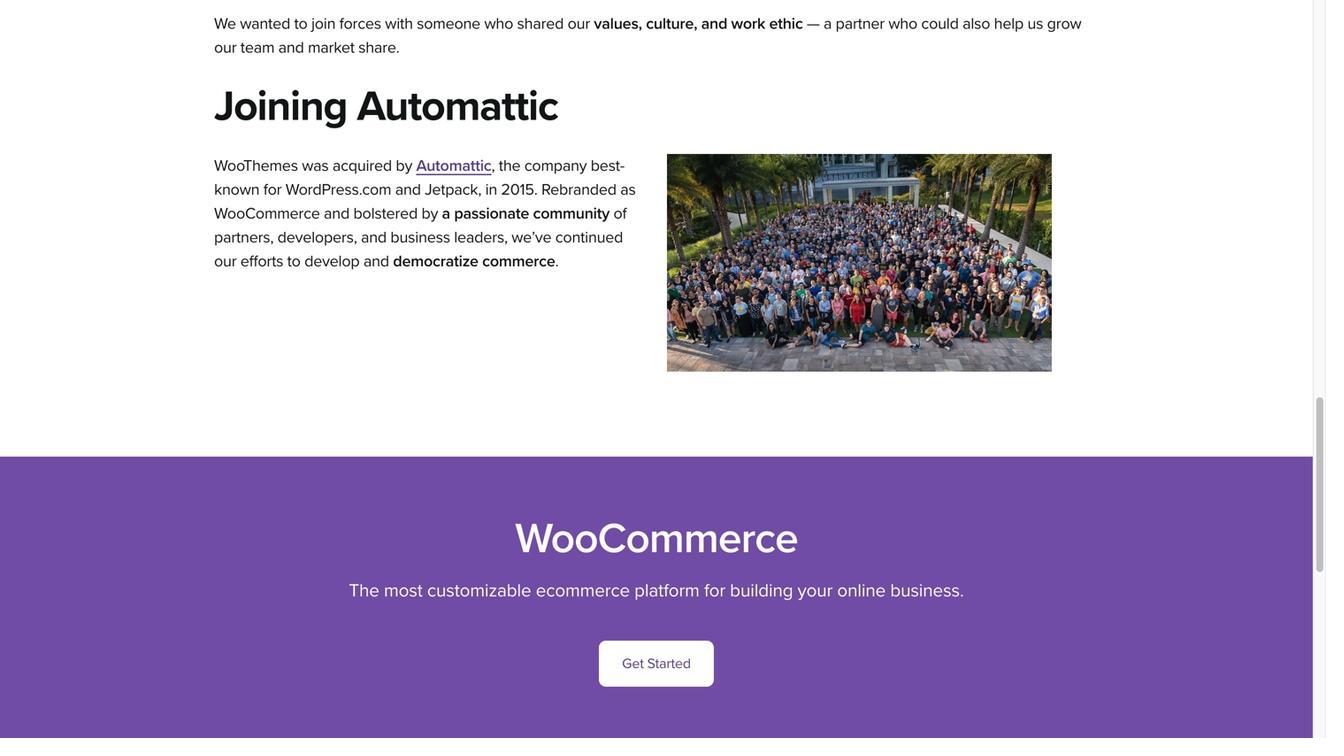 Task type: vqa. For each thing, say whether or not it's contained in the screenshot.
for corresponding to WordPress.com
yes



Task type: locate. For each thing, give the bounding box(es) containing it.
get
[[622, 655, 644, 672]]

to
[[294, 14, 308, 33], [287, 252, 301, 271]]

1 horizontal spatial a
[[824, 14, 832, 33]]

and left 'work'
[[701, 14, 728, 33]]

0 horizontal spatial a
[[442, 204, 450, 223]]

passionate
[[454, 204, 529, 223]]

2 who from the left
[[889, 14, 918, 33]]

wanted
[[240, 14, 290, 33]]

and right the team
[[278, 38, 304, 57]]

we
[[214, 14, 236, 33]]

1 vertical spatial our
[[214, 38, 237, 57]]

woothemes was acquired by automattic
[[214, 156, 492, 175]]

who left shared
[[484, 14, 513, 33]]

and
[[701, 14, 728, 33], [278, 38, 304, 57], [395, 180, 421, 199], [324, 204, 350, 223], [361, 228, 387, 247], [364, 252, 389, 271]]

our inside of partners, developers, and business leaders, we've continued our efforts to develop and
[[214, 252, 237, 271]]

for left building
[[704, 580, 726, 602]]

joining automattic
[[214, 81, 558, 132]]

join
[[311, 14, 336, 33]]

the
[[349, 580, 379, 602]]

business
[[391, 228, 450, 247]]

our down we
[[214, 38, 237, 57]]

our down partners,
[[214, 252, 237, 271]]

automattic
[[357, 81, 558, 132], [416, 156, 492, 175]]

the automattic team in orlando, september 2019. image
[[667, 154, 1052, 372]]

of partners, developers, and business leaders, we've continued our efforts to develop and
[[214, 204, 627, 271]]

to inside of partners, developers, and business leaders, we've continued our efforts to develop and
[[287, 252, 301, 271]]

joining
[[214, 81, 347, 132]]

partner
[[836, 14, 885, 33]]

0 vertical spatial automattic
[[357, 81, 558, 132]]

1 horizontal spatial who
[[889, 14, 918, 33]]

best-
[[591, 156, 625, 175]]

0 vertical spatial a
[[824, 14, 832, 33]]

automattic up 'automattic' link
[[357, 81, 558, 132]]

ethic
[[769, 14, 803, 33]]

1 vertical spatial for
[[704, 580, 726, 602]]

1 vertical spatial a
[[442, 204, 450, 223]]

0 vertical spatial woocommerce
[[214, 204, 320, 223]]

customizable
[[427, 580, 531, 602]]

and down wordpress.com
[[324, 204, 350, 223]]

jetpack,
[[425, 180, 482, 199]]

, the company best- known for wordpress.com and jetpack, in 2015. rebranded as woocommerce and bolstered by
[[214, 156, 636, 223]]

who left could
[[889, 14, 918, 33]]

our
[[568, 14, 590, 33], [214, 38, 237, 57], [214, 252, 237, 271]]

to left join
[[294, 14, 308, 33]]

0 vertical spatial for
[[263, 180, 282, 199]]

.
[[555, 252, 559, 271]]

a down jetpack,
[[442, 204, 450, 223]]

by up business
[[422, 204, 438, 223]]

we've
[[512, 228, 552, 247]]

business.
[[891, 580, 964, 602]]

building
[[730, 580, 793, 602]]

in
[[485, 180, 497, 199]]

for
[[263, 180, 282, 199], [704, 580, 726, 602]]

woocommerce up partners,
[[214, 204, 320, 223]]

a right '—'
[[824, 14, 832, 33]]

0 vertical spatial our
[[568, 14, 590, 33]]

someone
[[417, 14, 481, 33]]

1 horizontal spatial for
[[704, 580, 726, 602]]

0 vertical spatial by
[[396, 156, 412, 175]]

woocommerce
[[214, 204, 320, 223], [515, 513, 798, 564]]

woocommerce inside , the company best- known for wordpress.com and jetpack, in 2015. rebranded as woocommerce and bolstered by
[[214, 204, 320, 223]]

2 vertical spatial our
[[214, 252, 237, 271]]

platform
[[635, 580, 700, 602]]

our inside — a partner who could also help us grow our team and market share.
[[214, 38, 237, 57]]

who
[[484, 14, 513, 33], [889, 14, 918, 33]]

for down woothemes
[[263, 180, 282, 199]]

1 vertical spatial to
[[287, 252, 301, 271]]

and down bolstered
[[361, 228, 387, 247]]

team
[[241, 38, 275, 57]]

help
[[994, 14, 1024, 33]]

woocommerce up the most customizable ecommerce platform for building your online business.
[[515, 513, 798, 564]]

1 vertical spatial by
[[422, 204, 438, 223]]

and right develop
[[364, 252, 389, 271]]

automattic up jetpack,
[[416, 156, 492, 175]]

1 horizontal spatial by
[[422, 204, 438, 223]]

to right efforts
[[287, 252, 301, 271]]

a
[[824, 14, 832, 33], [442, 204, 450, 223]]

0 vertical spatial to
[[294, 14, 308, 33]]

0 horizontal spatial who
[[484, 14, 513, 33]]

0 horizontal spatial woocommerce
[[214, 204, 320, 223]]

our right shared
[[568, 14, 590, 33]]

ecommerce
[[536, 580, 630, 602]]

0 horizontal spatial by
[[396, 156, 412, 175]]

as
[[621, 180, 636, 199]]

online
[[838, 580, 886, 602]]

bolstered
[[353, 204, 418, 223]]

for inside , the company best- known for wordpress.com and jetpack, in 2015. rebranded as woocommerce and bolstered by
[[263, 180, 282, 199]]

0 horizontal spatial for
[[263, 180, 282, 199]]

market
[[308, 38, 355, 57]]

by right acquired
[[396, 156, 412, 175]]

the
[[499, 156, 521, 175]]

1 vertical spatial woocommerce
[[515, 513, 798, 564]]

of
[[614, 204, 627, 223]]

company
[[525, 156, 587, 175]]

by
[[396, 156, 412, 175], [422, 204, 438, 223]]



Task type: describe. For each thing, give the bounding box(es) containing it.
democratize commerce .
[[393, 252, 559, 271]]

automattic link
[[416, 156, 492, 175]]

commerce
[[482, 252, 555, 271]]

your
[[798, 580, 833, 602]]

us
[[1028, 14, 1044, 33]]

develop
[[305, 252, 360, 271]]

who inside — a partner who could also help us grow our team and market share.
[[889, 14, 918, 33]]

we wanted to join forces with someone who shared our values, culture, and work ethic
[[214, 14, 803, 33]]

shared
[[517, 14, 564, 33]]

developers,
[[278, 228, 357, 247]]

and up bolstered
[[395, 180, 421, 199]]

and inside — a partner who could also help us grow our team and market share.
[[278, 38, 304, 57]]

values,
[[594, 14, 642, 33]]

grow
[[1047, 14, 1082, 33]]

by inside , the company best- known for wordpress.com and jetpack, in 2015. rebranded as woocommerce and bolstered by
[[422, 204, 438, 223]]

efforts
[[241, 252, 283, 271]]

most
[[384, 580, 423, 602]]

also
[[963, 14, 990, 33]]

a passionate community
[[442, 204, 610, 223]]

with
[[385, 14, 413, 33]]

— a partner who could also help us grow our team and market share.
[[214, 14, 1082, 57]]

work
[[731, 14, 766, 33]]

forces
[[339, 14, 381, 33]]

a inside — a partner who could also help us grow our team and market share.
[[824, 14, 832, 33]]

acquired
[[333, 156, 392, 175]]

2015.
[[501, 180, 538, 199]]

share.
[[359, 38, 400, 57]]

for for wordpress.com
[[263, 180, 282, 199]]

democratize
[[393, 252, 479, 271]]

our for values,
[[568, 14, 590, 33]]

partners,
[[214, 228, 274, 247]]

—
[[807, 14, 820, 33]]

rebranded
[[542, 180, 617, 199]]

1 who from the left
[[484, 14, 513, 33]]

get started
[[622, 655, 691, 672]]

,
[[492, 156, 495, 175]]

1 horizontal spatial woocommerce
[[515, 513, 798, 564]]

could
[[922, 14, 959, 33]]

started
[[647, 655, 691, 672]]

1 vertical spatial automattic
[[416, 156, 492, 175]]

known
[[214, 180, 260, 199]]

get started link
[[599, 641, 714, 687]]

wordpress.com
[[286, 180, 391, 199]]

culture,
[[646, 14, 698, 33]]

community
[[533, 204, 610, 223]]

our for team
[[214, 38, 237, 57]]

woothemes
[[214, 156, 298, 175]]

for for building
[[704, 580, 726, 602]]

continued
[[556, 228, 623, 247]]

was
[[302, 156, 329, 175]]

the most customizable ecommerce platform for building your online business.
[[349, 580, 964, 602]]

leaders,
[[454, 228, 508, 247]]



